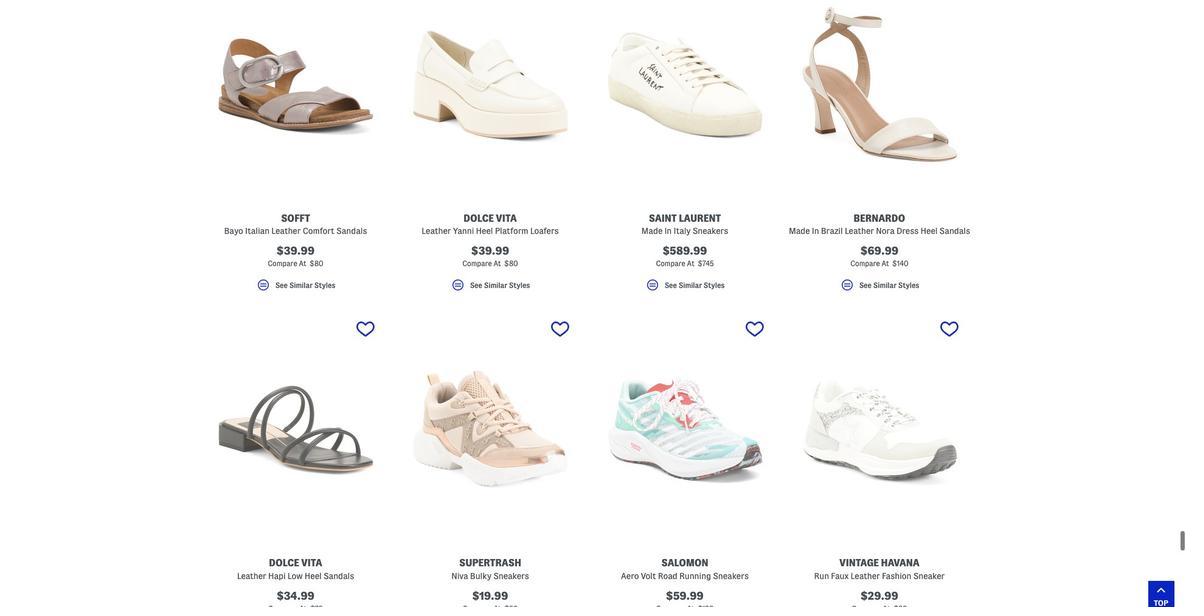 Task type: locate. For each thing, give the bounding box(es) containing it.
1 horizontal spatial made
[[789, 227, 810, 236]]

sandals right low on the bottom
[[324, 572, 354, 582]]

heel right yanni
[[476, 227, 493, 236]]

compare down 'italian'
[[268, 260, 297, 268]]

see similar styles button
[[204, 278, 387, 298], [398, 278, 582, 298], [593, 278, 777, 298], [788, 278, 971, 298]]

0 horizontal spatial $39.99
[[277, 245, 315, 257]]

$39.99 down 'dolce vita leather yanni heel platform loafers'
[[471, 245, 509, 257]]

similar down platform
[[484, 282, 507, 289]]

bulky
[[470, 572, 491, 582]]

made down saint
[[641, 227, 663, 236]]

sneakers down the laurent
[[693, 227, 728, 236]]

fashion
[[882, 572, 911, 582]]

see similar styles button for dolce
[[398, 278, 582, 298]]

heel right low on the bottom
[[305, 572, 322, 582]]

see similar styles down $140
[[859, 282, 919, 289]]

in left italy
[[665, 227, 672, 236]]

see similar styles down platform
[[470, 282, 530, 289]]

see for bernardo
[[859, 282, 872, 289]]

sneakers inside 'saint laurent made in italy sneakers'
[[693, 227, 728, 236]]

bayo italian leather comfort sandals image
[[204, 0, 387, 199]]

see similar styles inside dolce vita leather yanni heel platform loafers $39.99 compare at              $80 element
[[470, 282, 530, 289]]

top
[[1154, 599, 1168, 607]]

1 horizontal spatial heel
[[476, 227, 493, 236]]

vita inside dolce vita leather hapi low heel sandals
[[301, 559, 322, 569]]

sneakers right running
[[713, 572, 749, 582]]

dolce
[[464, 213, 494, 224], [269, 559, 299, 569]]

1 horizontal spatial in
[[812, 227, 819, 236]]

top link
[[1148, 581, 1174, 608]]

dolce for $39.99
[[464, 213, 494, 224]]

4 styles from the left
[[898, 282, 919, 289]]

sofft
[[281, 213, 310, 224]]

brazil
[[821, 227, 843, 236]]

3 see from the left
[[665, 282, 677, 289]]

in left brazil
[[812, 227, 819, 236]]

laurent
[[679, 213, 721, 224]]

1 $80 from the left
[[310, 260, 323, 268]]

4 see from the left
[[859, 282, 872, 289]]

$39.99 for dolce
[[471, 245, 509, 257]]

2 compare from the left
[[462, 260, 492, 268]]

similar for bernardo
[[873, 282, 897, 289]]

yanni
[[453, 227, 474, 236]]

$80
[[310, 260, 323, 268], [504, 260, 518, 268]]

$39.99 compare at              $80 for sofft
[[268, 245, 323, 268]]

4 similar from the left
[[873, 282, 897, 289]]

2 $39.99 from the left
[[471, 245, 509, 257]]

bernardo made in brazil leather nora dress heel sandals $69.99 compare at              $140 element
[[788, 0, 971, 298]]

leather left hapi
[[237, 572, 266, 582]]

faux
[[831, 572, 849, 582]]

2 $80 from the left
[[504, 260, 518, 268]]

sneakers inside salomon aero volt road running sneakers
[[713, 572, 749, 582]]

2 see similar styles from the left
[[470, 282, 530, 289]]

dolce up hapi
[[269, 559, 299, 569]]

vita for $34.99
[[301, 559, 322, 569]]

leather yanni heel platform loafers image
[[398, 0, 582, 199]]

similar
[[289, 282, 313, 289], [484, 282, 507, 289], [679, 282, 702, 289], [873, 282, 897, 289]]

2 similar from the left
[[484, 282, 507, 289]]

styles for saint laurent
[[704, 282, 725, 289]]

0 horizontal spatial vita
[[301, 559, 322, 569]]

dolce vita leather yanni heel platform loafers $39.99 compare at              $80 element
[[398, 0, 582, 298]]

0 horizontal spatial $39.99 compare at              $80
[[268, 245, 323, 268]]

3 see similar styles from the left
[[665, 282, 725, 289]]

see similar styles down comfort
[[275, 282, 335, 289]]

leather inside 'dolce vita leather yanni heel platform loafers'
[[422, 227, 451, 236]]

styles inside dolce vita leather yanni heel platform loafers $39.99 compare at              $80 element
[[509, 282, 530, 289]]

2 see from the left
[[470, 282, 482, 289]]

compare inside $589.99 compare at              $745
[[656, 260, 685, 268]]

see for sofft
[[275, 282, 288, 289]]

2 horizontal spatial heel
[[921, 227, 938, 236]]

see
[[275, 282, 288, 289], [470, 282, 482, 289], [665, 282, 677, 289], [859, 282, 872, 289]]

styles down comfort
[[314, 282, 335, 289]]

styles down the $745
[[704, 282, 725, 289]]

similar for dolce
[[484, 282, 507, 289]]

1 $39.99 from the left
[[277, 245, 315, 257]]

vintage havana run faux leather fashion sneaker
[[814, 559, 945, 582]]

styles down $140
[[898, 282, 919, 289]]

compare down yanni
[[462, 260, 492, 268]]

sneakers
[[693, 227, 728, 236], [493, 572, 529, 582], [713, 572, 749, 582]]

compare for sofft
[[268, 260, 297, 268]]

see similar styles inside saint laurent made in italy sneakers $589.99 compare at              $745 element
[[665, 282, 725, 289]]

3 compare from the left
[[656, 260, 685, 268]]

similar inside dolce vita leather yanni heel platform loafers $39.99 compare at              $80 element
[[484, 282, 507, 289]]

vita up platform
[[496, 213, 517, 224]]

2 in from the left
[[812, 227, 819, 236]]

see similar styles
[[275, 282, 335, 289], [470, 282, 530, 289], [665, 282, 725, 289], [859, 282, 919, 289]]

similar down the $745
[[679, 282, 702, 289]]

leather down sofft
[[271, 227, 301, 236]]

4 compare from the left
[[851, 260, 880, 268]]

styles inside sofft bayo italian leather comfort sandals $39.99 compare at              $80 element
[[314, 282, 335, 289]]

$39.99 compare at              $80 down sofft bayo italian leather comfort sandals
[[268, 245, 323, 268]]

styles inside bernardo made in brazil leather nora dress heel sandals $69.99 compare at              $140 element
[[898, 282, 919, 289]]

$39.99 compare at              $80 for dolce
[[462, 245, 518, 268]]

4 see similar styles button from the left
[[788, 278, 971, 298]]

1 $39.99 compare at              $80 from the left
[[268, 245, 323, 268]]

3 similar from the left
[[679, 282, 702, 289]]

leather
[[271, 227, 301, 236], [422, 227, 451, 236], [845, 227, 874, 236], [237, 572, 266, 582], [851, 572, 880, 582]]

similar for sofft
[[289, 282, 313, 289]]

0 horizontal spatial heel
[[305, 572, 322, 582]]

$39.99 compare at              $80 down 'dolce vita leather yanni heel platform loafers'
[[462, 245, 518, 268]]

in
[[665, 227, 672, 236], [812, 227, 819, 236]]

1 see similar styles button from the left
[[204, 278, 387, 298]]

supertrash niva bulky sneakers $19.99 compare at              $50 element
[[398, 314, 582, 608]]

styles down platform
[[509, 282, 530, 289]]

compare for bernardo
[[851, 260, 880, 268]]

compare inside $69.99 compare at              $140
[[851, 260, 880, 268]]

leather down vintage
[[851, 572, 880, 582]]

see similar styles button for saint
[[593, 278, 777, 298]]

dolce inside 'dolce vita leather yanni heel platform loafers'
[[464, 213, 494, 224]]

1 horizontal spatial vita
[[496, 213, 517, 224]]

1 styles from the left
[[314, 282, 335, 289]]

sandals right comfort
[[336, 227, 367, 236]]

0 horizontal spatial made
[[641, 227, 663, 236]]

dolce up yanni
[[464, 213, 494, 224]]

leather left yanni
[[422, 227, 451, 236]]

0 horizontal spatial dolce
[[269, 559, 299, 569]]

1 similar from the left
[[289, 282, 313, 289]]

heel
[[476, 227, 493, 236], [921, 227, 938, 236], [305, 572, 322, 582]]

see inside bernardo made in brazil leather nora dress heel sandals $69.99 compare at              $140 element
[[859, 282, 872, 289]]

compare down $69.99
[[851, 260, 880, 268]]

2 made from the left
[[789, 227, 810, 236]]

dress
[[896, 227, 919, 236]]

1 compare from the left
[[268, 260, 297, 268]]

3 see similar styles button from the left
[[593, 278, 777, 298]]

2 styles from the left
[[509, 282, 530, 289]]

vita
[[496, 213, 517, 224], [301, 559, 322, 569]]

similar inside sofft bayo italian leather comfort sandals $39.99 compare at              $80 element
[[289, 282, 313, 289]]

see similar styles button for bernardo
[[788, 278, 971, 298]]

4 see similar styles from the left
[[859, 282, 919, 289]]

1 in from the left
[[665, 227, 672, 236]]

1 horizontal spatial $80
[[504, 260, 518, 268]]

1 see from the left
[[275, 282, 288, 289]]

compare down $589.99
[[656, 260, 685, 268]]

0 horizontal spatial $80
[[310, 260, 323, 268]]

compare
[[268, 260, 297, 268], [462, 260, 492, 268], [656, 260, 685, 268], [851, 260, 880, 268]]

vintage
[[839, 559, 879, 569]]

see inside dolce vita leather yanni heel platform loafers $39.99 compare at              $80 element
[[470, 282, 482, 289]]

2 see similar styles button from the left
[[398, 278, 582, 298]]

$745
[[698, 260, 714, 268]]

see similar styles inside bernardo made in brazil leather nora dress heel sandals $69.99 compare at              $140 element
[[859, 282, 919, 289]]

sandals right dress
[[940, 227, 970, 236]]

similar inside saint laurent made in italy sneakers $589.99 compare at              $745 element
[[679, 282, 702, 289]]

$39.99 compare at              $80
[[268, 245, 323, 268], [462, 245, 518, 268]]

sneakers down supertrash
[[493, 572, 529, 582]]

leather down bernardo
[[845, 227, 874, 236]]

italy
[[674, 227, 691, 236]]

sandals
[[336, 227, 367, 236], [940, 227, 970, 236], [324, 572, 354, 582]]

$39.99 down sofft bayo italian leather comfort sandals
[[277, 245, 315, 257]]

dolce inside dolce vita leather hapi low heel sandals
[[269, 559, 299, 569]]

see similar styles down the $745
[[665, 282, 725, 289]]

made
[[641, 227, 663, 236], [789, 227, 810, 236]]

1 vertical spatial dolce
[[269, 559, 299, 569]]

1 horizontal spatial $39.99 compare at              $80
[[462, 245, 518, 268]]

sneaker
[[913, 572, 945, 582]]

$80 down comfort
[[310, 260, 323, 268]]

$59.99
[[666, 591, 704, 602]]

0 vertical spatial vita
[[496, 213, 517, 224]]

made in brazil leather nora dress heel sandals image
[[788, 0, 971, 199]]

1 vertical spatial vita
[[301, 559, 322, 569]]

similar down comfort
[[289, 282, 313, 289]]

see inside sofft bayo italian leather comfort sandals $39.99 compare at              $80 element
[[275, 282, 288, 289]]

$80 down platform
[[504, 260, 518, 268]]

similar inside bernardo made in brazil leather nora dress heel sandals $69.99 compare at              $140 element
[[873, 282, 897, 289]]

made left brazil
[[789, 227, 810, 236]]

vintage havana run faux leather fashion sneaker $29.99 compare at              $60 element
[[788, 314, 971, 608]]

0 vertical spatial dolce
[[464, 213, 494, 224]]

2 $39.99 compare at              $80 from the left
[[462, 245, 518, 268]]

similar down $140
[[873, 282, 897, 289]]

run
[[814, 572, 829, 582]]

in inside bernardo made in brazil leather nora dress heel sandals
[[812, 227, 819, 236]]

vita up low on the bottom
[[301, 559, 322, 569]]

vita inside 'dolce vita leather yanni heel platform loafers'
[[496, 213, 517, 224]]

see similar styles inside sofft bayo italian leather comfort sandals $39.99 compare at              $80 element
[[275, 282, 335, 289]]

1 horizontal spatial dolce
[[464, 213, 494, 224]]

saint laurent made in italy sneakers $589.99 compare at              $745 element
[[593, 0, 777, 298]]

1 horizontal spatial $39.99
[[471, 245, 509, 257]]

heel right dress
[[921, 227, 938, 236]]

$39.99
[[277, 245, 315, 257], [471, 245, 509, 257]]

italian
[[245, 227, 270, 236]]

styles
[[314, 282, 335, 289], [509, 282, 530, 289], [704, 282, 725, 289], [898, 282, 919, 289]]

styles for dolce vita
[[509, 282, 530, 289]]

styles inside saint laurent made in italy sneakers $589.99 compare at              $745 element
[[704, 282, 725, 289]]

1 made from the left
[[641, 227, 663, 236]]

3 styles from the left
[[704, 282, 725, 289]]

1 see similar styles from the left
[[275, 282, 335, 289]]

0 horizontal spatial in
[[665, 227, 672, 236]]

see inside saint laurent made in italy sneakers $589.99 compare at              $745 element
[[665, 282, 677, 289]]



Task type: describe. For each thing, give the bounding box(es) containing it.
heel inside dolce vita leather hapi low heel sandals
[[305, 572, 322, 582]]

havana
[[881, 559, 920, 569]]

supertrash
[[459, 559, 521, 569]]

sandals inside bernardo made in brazil leather nora dress heel sandals
[[940, 227, 970, 236]]

sneakers for $589.99
[[693, 227, 728, 236]]

$19.99
[[472, 591, 508, 602]]

low
[[288, 572, 303, 582]]

bernardo
[[854, 213, 905, 224]]

see similar styles for bernardo
[[859, 282, 919, 289]]

see similar styles for dolce
[[470, 282, 530, 289]]

saint
[[649, 213, 677, 224]]

$69.99
[[860, 245, 899, 257]]

leather inside dolce vita leather hapi low heel sandals
[[237, 572, 266, 582]]

dolce vita leather yanni heel platform loafers
[[422, 213, 559, 236]]

bernardo made in brazil leather nora dress heel sandals
[[789, 213, 970, 236]]

aero
[[621, 572, 639, 582]]

styles for bernardo
[[898, 282, 919, 289]]

heel inside bernardo made in brazil leather nora dress heel sandals
[[921, 227, 938, 236]]

made inside 'saint laurent made in italy sneakers'
[[641, 227, 663, 236]]

$34.99
[[277, 591, 315, 602]]

see for saint
[[665, 282, 677, 289]]

see similar styles for sofft
[[275, 282, 335, 289]]

$80 for dolce vita
[[504, 260, 518, 268]]

see for dolce
[[470, 282, 482, 289]]

compare for saint
[[656, 260, 685, 268]]

supertrash niva bulky sneakers
[[451, 559, 529, 582]]

sandals inside sofft bayo italian leather comfort sandals
[[336, 227, 367, 236]]

compare for dolce
[[462, 260, 492, 268]]

bayo
[[224, 227, 243, 236]]

dolce vita leather hapi low heel sandals
[[237, 559, 354, 582]]

$69.99 compare at              $140
[[851, 245, 909, 268]]

nora
[[876, 227, 895, 236]]

$29.99
[[861, 591, 898, 602]]

hapi
[[268, 572, 286, 582]]

$140
[[892, 260, 909, 268]]

sneakers inside supertrash niva bulky sneakers
[[493, 572, 529, 582]]

in inside 'saint laurent made in italy sneakers'
[[665, 227, 672, 236]]

salomon aero volt road running sneakers
[[621, 559, 749, 582]]

made inside bernardo made in brazil leather nora dress heel sandals
[[789, 227, 810, 236]]

leather inside sofft bayo italian leather comfort sandals
[[271, 227, 301, 236]]

niva
[[451, 572, 468, 582]]

vita for $39.99
[[496, 213, 517, 224]]

platform
[[495, 227, 528, 236]]

heel inside 'dolce vita leather yanni heel platform loafers'
[[476, 227, 493, 236]]

volt
[[641, 572, 656, 582]]

salomon
[[661, 559, 708, 569]]

dolce for $34.99
[[269, 559, 299, 569]]

$589.99
[[663, 245, 707, 257]]

salomon aero volt road running sneakers $59.99 compare at              $120 element
[[593, 314, 777, 608]]

dolce vita leather hapi low heel sandals $34.99 compare at              $70 element
[[204, 314, 387, 608]]

sofft bayo italian leather comfort sandals
[[224, 213, 367, 236]]

styles for sofft
[[314, 282, 335, 289]]

$39.99 for sofft
[[277, 245, 315, 257]]

comfort
[[303, 227, 334, 236]]

sandals inside dolce vita leather hapi low heel sandals
[[324, 572, 354, 582]]

leather inside bernardo made in brazil leather nora dress heel sandals
[[845, 227, 874, 236]]

sneakers for $59.99
[[713, 572, 749, 582]]

leather inside vintage havana run faux leather fashion sneaker
[[851, 572, 880, 582]]

loafers
[[530, 227, 559, 236]]

$589.99 compare at              $745
[[656, 245, 714, 268]]

road
[[658, 572, 677, 582]]

see similar styles button for sofft
[[204, 278, 387, 298]]

made in italy sneakers image
[[593, 0, 777, 199]]

sofft bayo italian leather comfort sandals $39.99 compare at              $80 element
[[204, 0, 387, 298]]

$80 for sofft
[[310, 260, 323, 268]]

similar for saint
[[679, 282, 702, 289]]

see similar styles for saint
[[665, 282, 725, 289]]

running
[[679, 572, 711, 582]]

saint laurent made in italy sneakers
[[641, 213, 728, 236]]



Task type: vqa. For each thing, say whether or not it's contained in the screenshot.


